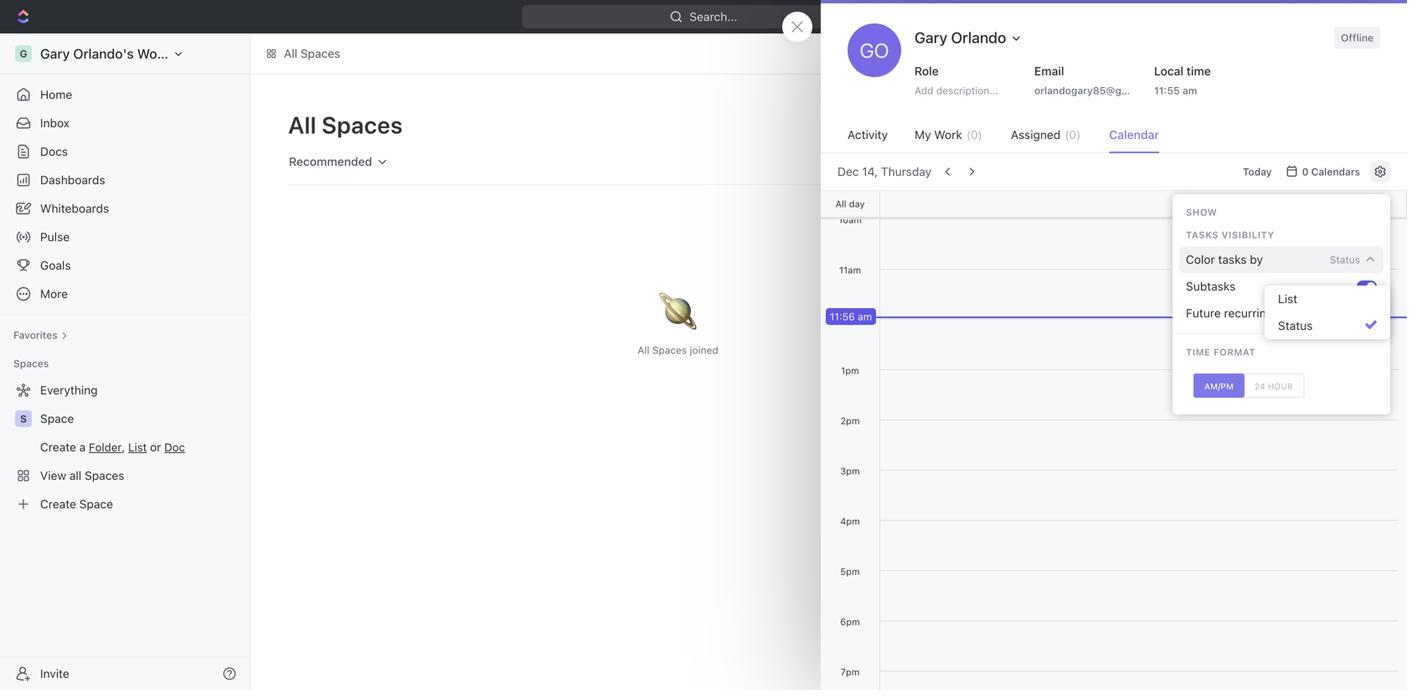 Task type: describe. For each thing, give the bounding box(es) containing it.
dashboards
[[40, 173, 105, 187]]

space inside space 'link'
[[40, 412, 74, 426]]

whiteboards
[[40, 201, 109, 215]]

today button
[[1237, 162, 1279, 182]]

local
[[1154, 64, 1184, 78]]

add description... button
[[908, 80, 1019, 101]]

pulse link
[[7, 224, 243, 251]]

0 vertical spatial all spaces
[[284, 46, 340, 60]]

am/pm
[[1205, 382, 1234, 391]]

sidebar.
[[1242, 141, 1279, 152]]

space, , element inside sidebar navigation
[[15, 411, 32, 427]]

visible spaces spaces shown in your left sidebar.
[[1118, 117, 1279, 152]]

tasks visibility
[[1186, 230, 1275, 240]]

24
[[1255, 382, 1266, 391]]

4pm
[[840, 516, 860, 527]]

invite
[[40, 667, 69, 681]]

1pm
[[841, 365, 859, 376]]

hour
[[1268, 382, 1293, 391]]

activity
[[848, 128, 888, 142]]

sidebar navigation
[[0, 34, 251, 690]]

new
[[997, 119, 1021, 132]]

10am
[[839, 214, 862, 225]]

work
[[934, 128, 963, 142]]

s for the right space, , 'element'
[[1124, 185, 1131, 197]]

today
[[1243, 166, 1272, 178]]

0 horizontal spatial tasks
[[1219, 253, 1247, 266]]

visible
[[1118, 117, 1162, 135]]

docs
[[40, 145, 68, 158]]

space inside new space button
[[1024, 119, 1058, 132]]

2 horizontal spatial space
[[1148, 184, 1182, 198]]

in
[[1189, 141, 1197, 152]]

⌘k
[[860, 10, 878, 23]]

list button
[[1272, 286, 1384, 312]]

home
[[40, 88, 72, 101]]

time
[[1187, 64, 1211, 78]]

new space button
[[972, 112, 1068, 139]]

subtasks button
[[1180, 273, 1357, 300]]

dashboards link
[[7, 167, 243, 194]]

s for space, , 'element' inside sidebar navigation
[[20, 413, 27, 425]]

time
[[1186, 347, 1211, 358]]

pulse
[[40, 230, 70, 244]]

status inside button
[[1278, 319, 1313, 333]]

docs link
[[7, 138, 243, 165]]

add
[[915, 85, 934, 96]]

time format
[[1186, 347, 1256, 358]]

subtasks
[[1186, 279, 1236, 293]]

your
[[1200, 141, 1221, 152]]

role add description...
[[915, 64, 999, 96]]

5pm
[[841, 566, 860, 577]]



Task type: vqa. For each thing, say whether or not it's contained in the screenshot.
tasks within button
yes



Task type: locate. For each thing, give the bounding box(es) containing it.
1 horizontal spatial space, , element
[[1118, 181, 1138, 201]]

my
[[915, 128, 931, 142]]

orlandogary85@gmail.com
[[1035, 85, 1165, 96]]

1 vertical spatial status
[[1278, 319, 1313, 333]]

status up list button
[[1330, 254, 1361, 266]]

all day
[[836, 199, 865, 209]]

3pm
[[841, 466, 860, 477]]

tasks
[[1219, 253, 1247, 266], [1277, 306, 1305, 320]]

tasks left by
[[1219, 253, 1247, 266]]

format
[[1214, 347, 1256, 358]]

1 vertical spatial s
[[20, 413, 27, 425]]

11:55
[[1154, 85, 1180, 96]]

0 vertical spatial s
[[1124, 185, 1131, 197]]

0 horizontal spatial s
[[20, 413, 27, 425]]

0 horizontal spatial space
[[40, 412, 74, 426]]

1 vertical spatial space
[[1148, 184, 1182, 198]]

12pm
[[839, 315, 862, 326]]

spaces
[[301, 46, 340, 60], [322, 111, 403, 139], [1165, 117, 1215, 135], [1118, 141, 1152, 152], [652, 344, 687, 356], [13, 358, 49, 369]]

left
[[1223, 141, 1239, 152]]

joined
[[690, 344, 719, 356]]

7pm
[[841, 667, 860, 678]]

search...
[[690, 10, 738, 23]]

visibility
[[1222, 230, 1275, 240]]

role
[[915, 64, 939, 78]]

day
[[849, 199, 865, 209]]

goals link
[[7, 252, 243, 279]]

space
[[1024, 119, 1058, 132], [1148, 184, 1182, 198], [40, 412, 74, 426]]

space, , element
[[1118, 181, 1138, 201], [15, 411, 32, 427]]

tasks inside button
[[1277, 306, 1305, 320]]

future recurring tasks
[[1186, 306, 1305, 320]]

s
[[1124, 185, 1131, 197], [20, 413, 27, 425]]

am
[[1183, 85, 1198, 96]]

favorites
[[13, 329, 58, 341]]

local time 11:55 am
[[1154, 64, 1211, 96]]

offline
[[1341, 32, 1374, 44]]

assigned
[[1011, 128, 1061, 142]]

1 horizontal spatial space
[[1024, 119, 1058, 132]]

0 vertical spatial space
[[1024, 119, 1058, 132]]

2pm
[[841, 416, 860, 426]]

1 vertical spatial all spaces
[[288, 111, 403, 139]]

show
[[1186, 207, 1218, 218]]

goals
[[40, 258, 71, 272]]

11am
[[839, 265, 861, 276]]

0 horizontal spatial space, , element
[[15, 411, 32, 427]]

6pm
[[841, 617, 860, 628]]

calendar
[[1110, 128, 1159, 142]]

tasks down list
[[1277, 306, 1305, 320]]

1 horizontal spatial tasks
[[1277, 306, 1305, 320]]

space link
[[40, 405, 240, 432]]

email
[[1035, 64, 1064, 78]]

all spaces joined
[[638, 344, 719, 356]]

1 horizontal spatial status
[[1330, 254, 1361, 266]]

inbox link
[[7, 110, 243, 137]]

my work
[[915, 128, 963, 142]]

home link
[[7, 81, 243, 108]]

color tasks by
[[1186, 253, 1263, 266]]

future recurring tasks button
[[1180, 300, 1357, 327]]

status down list
[[1278, 319, 1313, 333]]

description...
[[937, 85, 999, 96]]

by
[[1250, 253, 1263, 266]]

inbox
[[40, 116, 70, 130]]

favorites button
[[7, 325, 74, 345]]

spaces inside sidebar navigation
[[13, 358, 49, 369]]

0 vertical spatial status
[[1330, 254, 1361, 266]]

new space
[[997, 119, 1058, 132]]

1 vertical spatial tasks
[[1277, 306, 1305, 320]]

s inside navigation
[[20, 413, 27, 425]]

1 horizontal spatial s
[[1124, 185, 1131, 197]]

status
[[1330, 254, 1361, 266], [1278, 319, 1313, 333]]

0 vertical spatial tasks
[[1219, 253, 1247, 266]]

1 vertical spatial space, , element
[[15, 411, 32, 427]]

recurring
[[1224, 306, 1274, 320]]

0 horizontal spatial status
[[1278, 319, 1313, 333]]

color
[[1186, 253, 1215, 266]]

future
[[1186, 306, 1221, 320]]

tasks
[[1186, 230, 1219, 240]]

all spaces
[[284, 46, 340, 60], [288, 111, 403, 139]]

email orlandogary85@gmail.com
[[1035, 64, 1165, 96]]

list
[[1278, 292, 1298, 306]]

shown
[[1155, 141, 1186, 152]]

all
[[284, 46, 297, 60], [288, 111, 317, 139], [836, 199, 847, 209], [638, 344, 650, 356]]

go
[[860, 39, 889, 62]]

2 vertical spatial space
[[40, 412, 74, 426]]

24 hour
[[1255, 382, 1293, 391]]

0 vertical spatial space, , element
[[1118, 181, 1138, 201]]

status button
[[1272, 312, 1384, 339]]

whiteboards link
[[7, 195, 243, 222]]



